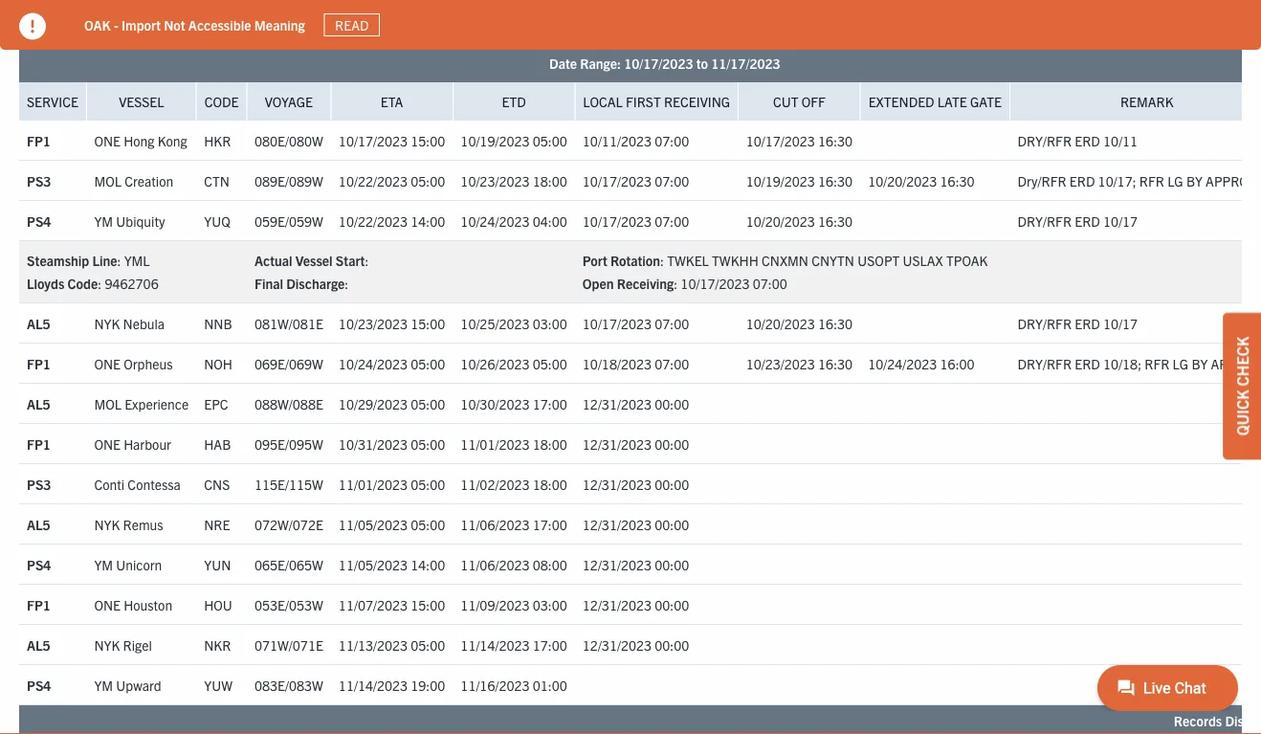 Task type: locate. For each thing, give the bounding box(es) containing it.
0 vertical spatial receiving
[[664, 93, 731, 111]]

2 10/17 from the top
[[1104, 315, 1139, 332]]

2 vertical spatial ym
[[94, 677, 113, 694]]

actual
[[255, 252, 293, 270]]

05:00 down the 10/17/2023 15:00 on the top of the page
[[411, 172, 446, 190]]

mol up one harbour
[[94, 396, 122, 413]]

1 vertical spatial dry/rfr erd 10/17
[[1018, 315, 1139, 332]]

0 horizontal spatial 11/14/2023
[[339, 677, 408, 694]]

16:30
[[819, 132, 853, 149], [819, 172, 853, 190], [941, 172, 975, 190], [819, 213, 853, 230], [819, 315, 853, 332], [819, 355, 853, 373]]

yuq
[[204, 213, 230, 230]]

mol for mol experience
[[94, 396, 122, 413]]

1 vertical spatial by
[[1192, 355, 1209, 373]]

ps3 down service
[[27, 172, 51, 190]]

11/01/2023 for 11/01/2023 05:00
[[339, 476, 408, 493]]

ym unicorn
[[94, 556, 162, 574]]

10/17 down 10/17;
[[1104, 213, 1139, 230]]

fp1
[[27, 132, 51, 149], [27, 355, 51, 373], [27, 436, 51, 453], [27, 597, 51, 614]]

07:00 down cnxmn
[[753, 275, 788, 293]]

0 vertical spatial 03:00
[[533, 315, 568, 332]]

| right line:
[[670, 32, 673, 49]]

erd up "dry/rfr erd 10/18; rfr lg by approva"
[[1076, 315, 1101, 332]]

2 vertical spatial nyk
[[94, 637, 120, 654]]

1 11/05/2023 from the top
[[339, 516, 408, 533]]

rfr right 10/18;
[[1145, 355, 1170, 373]]

0 vertical spatial ym
[[94, 213, 113, 230]]

1 fp1 from the top
[[27, 132, 51, 149]]

07:00 right 10/18/2023
[[655, 355, 690, 373]]

3 12/31/2023 00:00 from the top
[[583, 476, 690, 493]]

fp1 for one orpheus
[[27, 355, 51, 373]]

0 vertical spatial 11/14/2023
[[461, 637, 530, 654]]

records
[[1175, 713, 1223, 730]]

2 mol from the top
[[94, 396, 122, 413]]

10/19/2023 down etd
[[461, 132, 530, 149]]

ps4 left ym unicorn
[[27, 556, 51, 574]]

03:00 up 10/26/2023 05:00
[[533, 315, 568, 332]]

nyk left rigel
[[94, 637, 120, 654]]

10/24/2023 16:00
[[869, 355, 975, 373]]

0 horizontal spatial code
[[68, 275, 98, 293]]

by left the check
[[1192, 355, 1209, 373]]

18:00 down 10/30/2023 17:00
[[533, 436, 568, 453]]

0 vertical spatial 11/06/2023
[[461, 516, 530, 533]]

3 fp1 from the top
[[27, 436, 51, 453]]

4 al5 from the top
[[27, 637, 50, 654]]

0 vertical spatial 11/05/2023
[[339, 516, 408, 533]]

1 vertical spatial 10/17/2023 07:00
[[583, 213, 690, 230]]

erd down 10/17;
[[1076, 213, 1101, 230]]

3 al5 from the top
[[27, 516, 50, 533]]

10/20/2023 for 10/24/2023 04:00
[[747, 213, 816, 230]]

ym for ym ubiquity
[[94, 213, 113, 230]]

0 vertical spatial 10/19/2023
[[461, 132, 530, 149]]

dry/rfr erd 10/17 for 10/24/2023 04:00
[[1018, 213, 1139, 230]]

0 vertical spatial mol
[[94, 172, 122, 190]]

2 14:00 from the top
[[411, 556, 446, 574]]

2 00:00 from the top
[[655, 436, 690, 453]]

10/17/2023 07:00 for 10/24/2023 04:00
[[583, 213, 690, 230]]

2 vertical spatial 10/20/2023 16:30
[[747, 315, 853, 332]]

10/22/2023 for 10/22/2023 05:00
[[339, 172, 408, 190]]

one left "orpheus"
[[94, 355, 121, 373]]

10/25/2023
[[461, 315, 530, 332]]

1 vertical spatial ym
[[94, 556, 113, 574]]

only
[[764, 32, 791, 49]]

3 one from the top
[[94, 436, 121, 453]]

14:00 down 10/22/2023 05:00
[[411, 213, 446, 230]]

6 12/31/2023 from the top
[[583, 597, 652, 614]]

fp1 for one houston
[[27, 597, 51, 614]]

extended late gate
[[869, 93, 1002, 111]]

1 horizontal spatial code
[[205, 93, 239, 111]]

10/17/2023 07:00 for 10/23/2023 18:00
[[583, 172, 690, 190]]

15:00
[[411, 132, 446, 149], [411, 315, 446, 332], [411, 597, 446, 614]]

10/22/2023 down the 10/17/2023 15:00 on the top of the page
[[339, 172, 408, 190]]

0 vertical spatial 10/23/2023
[[461, 172, 530, 190]]

eta
[[381, 93, 403, 111]]

2 11/06/2023 from the top
[[461, 556, 530, 574]]

10/17/2023 07:00 down 10/11/2023 07:00
[[583, 172, 690, 190]]

05:00 up 11/05/2023 05:00
[[411, 476, 446, 493]]

15:00 up 10/24/2023 05:00
[[411, 315, 446, 332]]

by
[[1187, 172, 1203, 190], [1192, 355, 1209, 373]]

6 12/31/2023 00:00 from the top
[[583, 597, 690, 614]]

0 vertical spatial 15:00
[[411, 132, 446, 149]]

nyk left the nebula
[[94, 315, 120, 332]]

dry/rfr erd 10/17 for 10/25/2023 03:00
[[1018, 315, 1139, 332]]

3 ps4 from the top
[[27, 677, 51, 694]]

12/31/2023 00:00 for 11/09/2023 03:00
[[583, 597, 690, 614]]

3 12/31/2023 from the top
[[583, 476, 652, 493]]

05:00 down 10/24/2023 05:00
[[411, 396, 446, 413]]

code inside steamship line : yml lloyds code : 9462706
[[68, 275, 98, 293]]

quick
[[1233, 390, 1252, 436]]

erd left 10/17;
[[1070, 172, 1096, 190]]

05:00 for 11/13/2023 05:00
[[411, 637, 446, 654]]

1 dry/rfr from the top
[[1018, 132, 1072, 149]]

oak - import not accessible meaning
[[84, 16, 305, 33]]

ps3
[[27, 172, 51, 190], [27, 476, 51, 493]]

nyk for nyk rigel
[[94, 637, 120, 654]]

1 vertical spatial 10/22/2023
[[339, 213, 408, 230]]

12/31/2023 for 11/14/2023 17:00
[[583, 637, 652, 654]]

2 vertical spatial 10/17/2023 07:00
[[583, 315, 690, 332]]

05:00 up 19:00
[[411, 637, 446, 654]]

1 00:00 from the top
[[655, 396, 690, 413]]

1 vertical spatial ps3
[[27, 476, 51, 493]]

fp1 left one harbour
[[27, 436, 51, 453]]

15:00 for 11/07/2023 15:00
[[411, 597, 446, 614]]

12/31/2023 for 11/06/2023 08:00
[[583, 556, 652, 574]]

erd left the 10/11
[[1076, 132, 1101, 149]]

15:00 up 10/22/2023 05:00
[[411, 132, 446, 149]]

1 14:00 from the top
[[411, 213, 446, 230]]

dry/rfr erd 10/11
[[1018, 132, 1139, 149]]

0 horizontal spatial 10/19/2023
[[461, 132, 530, 149]]

local up to
[[676, 32, 708, 49]]

1 vertical spatial ps4
[[27, 556, 51, 574]]

actual vessel start : final discharge :
[[255, 252, 369, 293]]

ym ubiquity
[[94, 213, 165, 230]]

4 12/31/2023 00:00 from the top
[[583, 516, 690, 533]]

1 horizontal spatial vessel
[[296, 252, 333, 270]]

approva for dry/rfr erd 10/18; rfr lg by approva
[[1212, 355, 1262, 373]]

18:00 for 11/02/2023 18:00
[[533, 476, 568, 493]]

0 vertical spatial rfr
[[1140, 172, 1165, 190]]

4 12/31/2023 from the top
[[583, 516, 652, 533]]

0 vertical spatial 11/01/2023
[[461, 436, 530, 453]]

conti
[[94, 476, 125, 493]]

1 vertical spatial vessel
[[296, 252, 333, 270]]

2 11/05/2023 from the top
[[339, 556, 408, 574]]

03:00 for 11/09/2023 03:00
[[533, 597, 568, 614]]

11/06/2023 08:00
[[461, 556, 568, 574]]

2 dry/rfr erd 10/17 from the top
[[1018, 315, 1139, 332]]

080e/080w
[[255, 132, 323, 149]]

10/17/2023 down twkhh
[[681, 275, 750, 293]]

nyk
[[94, 315, 120, 332], [94, 516, 120, 533], [94, 637, 120, 654]]

lg right 10/18;
[[1173, 355, 1189, 373]]

19:00
[[411, 677, 446, 694]]

07:00 down 10/11/2023 07:00
[[655, 172, 690, 190]]

1 03:00 from the top
[[533, 315, 568, 332]]

lg for 10/17;
[[1168, 172, 1184, 190]]

3 00:00 from the top
[[655, 476, 690, 493]]

fp1 down service
[[27, 132, 51, 149]]

1 vertical spatial 10/20/2023 16:30
[[747, 213, 853, 230]]

nyk left remus
[[94, 516, 120, 533]]

07:00 up 10/18/2023 07:00
[[655, 315, 690, 332]]

3 10/17/2023 07:00 from the top
[[583, 315, 690, 332]]

1 vertical spatial lg
[[1173, 355, 1189, 373]]

10/23/2023 for 10/23/2023 18:00
[[461, 172, 530, 190]]

yuw
[[204, 677, 233, 694]]

12/31/2023 for 11/09/2023 03:00
[[583, 597, 652, 614]]

11/06/2023 up 11/09/2023
[[461, 556, 530, 574]]

11/01/2023 down 10/31/2023
[[339, 476, 408, 493]]

1 17:00 from the top
[[533, 396, 568, 413]]

11/13/2023
[[339, 637, 408, 654]]

00:00
[[655, 396, 690, 413], [655, 436, 690, 453], [655, 476, 690, 493], [655, 516, 690, 533], [655, 556, 690, 574], [655, 597, 690, 614], [655, 637, 690, 654]]

1 vertical spatial nyk
[[94, 516, 120, 533]]

cns
[[204, 476, 230, 493]]

2 ps4 from the top
[[27, 556, 51, 574]]

10/22/2023 05:00
[[339, 172, 446, 190]]

17:00 up 01:00
[[533, 637, 568, 654]]

1 vertical spatial code
[[68, 275, 98, 293]]

terminal
[[711, 32, 761, 49]]

16:30 for 10/24/2023 04:00
[[819, 213, 853, 230]]

1 horizontal spatial 10/19/2023
[[747, 172, 816, 190]]

07:00 for 10/24/2023 04:00
[[655, 213, 690, 230]]

0 vertical spatial lg
[[1168, 172, 1184, 190]]

3 ym from the top
[[94, 677, 113, 694]]

cnytn
[[812, 252, 855, 270]]

10/24/2023 left 16:00
[[869, 355, 938, 373]]

0 vertical spatial 10/17
[[1104, 213, 1139, 230]]

1 horizontal spatial |
[[670, 32, 673, 49]]

ps3 for conti contessa
[[27, 476, 51, 493]]

: down twkel
[[674, 275, 678, 293]]

0 vertical spatial local
[[676, 32, 708, 49]]

1 mol from the top
[[94, 172, 122, 190]]

10/17/2023 down cut
[[747, 132, 816, 149]]

10/17/2023 inside port rotation : twkel twkhh cnxmn cnytn usopt uslax tpoak open receiving : 10/17/2023 07:00
[[681, 275, 750, 293]]

12/31/2023 00:00 for 11/06/2023 08:00
[[583, 556, 690, 574]]

ym
[[94, 213, 113, 230], [94, 556, 113, 574], [94, 677, 113, 694]]

0 horizontal spatial 10/23/2023
[[339, 315, 408, 332]]

1 vertical spatial 10/23/2023
[[339, 315, 408, 332]]

2 nyk from the top
[[94, 516, 120, 533]]

1 vertical spatial mol
[[94, 396, 122, 413]]

1 | from the left
[[632, 32, 635, 49]]

nyk for nyk remus
[[94, 516, 120, 533]]

steamship line : yml lloyds code : 9462706
[[27, 252, 159, 293]]

0 vertical spatial ps4
[[27, 213, 51, 230]]

code up hkr
[[205, 93, 239, 111]]

11/06/2023 down 11/02/2023
[[461, 516, 530, 533]]

16:30 left 10/24/2023 16:00 in the right of the page
[[819, 355, 853, 373]]

10/30/2023 17:00
[[461, 396, 568, 413]]

2 dry/rfr from the top
[[1018, 213, 1072, 230]]

10/11
[[1104, 132, 1139, 149]]

059e/059w
[[255, 213, 323, 230]]

11/06/2023 for 11/06/2023 08:00
[[461, 556, 530, 574]]

4 00:00 from the top
[[655, 516, 690, 533]]

code
[[205, 93, 239, 111], [68, 275, 98, 293]]

4 fp1 from the top
[[27, 597, 51, 614]]

2 vertical spatial 10/20/2023
[[747, 315, 816, 332]]

ps4
[[27, 213, 51, 230], [27, 556, 51, 574], [27, 677, 51, 694]]

mol
[[94, 172, 122, 190], [94, 396, 122, 413]]

17:00 up 08:00
[[533, 516, 568, 533]]

10/17
[[1104, 213, 1139, 230], [1104, 315, 1139, 332]]

11/01/2023 up 11/02/2023
[[461, 436, 530, 453]]

10/19/2023 for 10/19/2023 16:30
[[747, 172, 816, 190]]

0 horizontal spatial |
[[632, 32, 635, 49]]

07:00 up twkel
[[655, 213, 690, 230]]

1 vertical spatial 11/14/2023
[[339, 677, 408, 694]]

3 dry/rfr from the top
[[1018, 315, 1072, 332]]

10/17/2023 07:00 up 10/18/2023 07:00
[[583, 315, 690, 332]]

vessel up discharge
[[296, 252, 333, 270]]

10/17 for 10/24/2023 04:00
[[1104, 213, 1139, 230]]

10/20/2023 up 10/23/2023 16:30
[[747, 315, 816, 332]]

7 00:00 from the top
[[655, 637, 690, 654]]

1 vertical spatial 10/20/2023
[[747, 213, 816, 230]]

1 vertical spatial 11/01/2023
[[339, 476, 408, 493]]

ps3 left conti
[[27, 476, 51, 493]]

2 vertical spatial 17:00
[[533, 637, 568, 654]]

1 12/31/2023 00:00 from the top
[[583, 396, 690, 413]]

noh
[[204, 355, 233, 373]]

steamship
[[27, 252, 89, 270]]

ps4 left the ym upward in the bottom of the page
[[27, 677, 51, 694]]

16:30 up the cnytn
[[819, 213, 853, 230]]

11/05/2023 up 11/07/2023 on the bottom left of the page
[[339, 556, 408, 574]]

11/09/2023
[[461, 597, 530, 614]]

erd for 10/24/2023 04:00
[[1076, 213, 1101, 230]]

12/31/2023 00:00
[[583, 396, 690, 413], [583, 436, 690, 453], [583, 476, 690, 493], [583, 516, 690, 533], [583, 556, 690, 574], [583, 597, 690, 614], [583, 637, 690, 654]]

0 vertical spatial 17:00
[[533, 396, 568, 413]]

05:00 down 10/25/2023 03:00
[[533, 355, 568, 373]]

0 vertical spatial 18:00
[[533, 172, 568, 190]]

2 10/17/2023 07:00 from the top
[[583, 213, 690, 230]]

ym left the unicorn
[[94, 556, 113, 574]]

10/17/2023 down line:
[[624, 55, 694, 72]]

conti contessa
[[94, 476, 181, 493]]

1 dry/rfr erd 10/17 from the top
[[1018, 213, 1139, 230]]

10/20/2023 16:30 up 10/23/2023 16:30
[[747, 315, 853, 332]]

2 ym from the top
[[94, 556, 113, 574]]

ym left ubiquity
[[94, 213, 113, 230]]

solid image
[[19, 13, 46, 40]]

14:00
[[411, 213, 446, 230], [411, 556, 446, 574]]

10/23/2023 down port rotation : twkel twkhh cnxmn cnytn usopt uslax tpoak open receiving : 10/17/2023 07:00 at the top of page
[[747, 355, 816, 373]]

1 vertical spatial 11/05/2023
[[339, 556, 408, 574]]

gate
[[971, 93, 1002, 111]]

2 ps3 from the top
[[27, 476, 51, 493]]

1 al5 from the top
[[27, 315, 50, 332]]

all
[[606, 32, 629, 49]]

port rotation : twkel twkhh cnxmn cnytn usopt uslax tpoak open receiving : 10/17/2023 07:00
[[583, 252, 988, 293]]

1 horizontal spatial 10/23/2023
[[461, 172, 530, 190]]

11/14/2023 down 11/13/2023
[[339, 677, 408, 694]]

nyk for nyk nebula
[[94, 315, 120, 332]]

1 nyk from the top
[[94, 315, 120, 332]]

1 vertical spatial 15:00
[[411, 315, 446, 332]]

12/31/2023 00:00 for 11/14/2023 17:00
[[583, 637, 690, 654]]

2 10/22/2023 from the top
[[339, 213, 408, 230]]

18:00
[[533, 172, 568, 190], [533, 436, 568, 453], [533, 476, 568, 493]]

7 12/31/2023 00:00 from the top
[[583, 637, 690, 654]]

11/14/2023 up 11/16/2023
[[461, 637, 530, 654]]

dry/rfr erd 10/18; rfr lg by approva
[[1018, 355, 1262, 373]]

1 vertical spatial 10/17
[[1104, 315, 1139, 332]]

1 ym from the top
[[94, 213, 113, 230]]

dry/rfr for 10/24/2023 04:00
[[1018, 213, 1072, 230]]

16:30 down off
[[819, 132, 853, 149]]

2 15:00 from the top
[[411, 315, 446, 332]]

3 18:00 from the top
[[533, 476, 568, 493]]

al5 for nyk rigel
[[27, 637, 50, 654]]

1 vertical spatial 17:00
[[533, 516, 568, 533]]

0 vertical spatial dry/rfr erd 10/17
[[1018, 213, 1139, 230]]

3 17:00 from the top
[[533, 637, 568, 654]]

10/17/2023 07:00 for 10/25/2023 03:00
[[583, 315, 690, 332]]

4 dry/rfr from the top
[[1018, 355, 1072, 373]]

18:00 down 11/01/2023 18:00
[[533, 476, 568, 493]]

10/22/2023
[[339, 172, 408, 190], [339, 213, 408, 230]]

10/20/2023 16:30 down 10/19/2023 16:30
[[747, 213, 853, 230]]

0 vertical spatial by
[[1187, 172, 1203, 190]]

05:00 for 11/01/2023 05:00
[[411, 476, 446, 493]]

16:30 up 10/23/2023 16:30
[[819, 315, 853, 332]]

10/17 up 10/18;
[[1104, 315, 1139, 332]]

2 03:00 from the top
[[533, 597, 568, 614]]

2 one from the top
[[94, 355, 121, 373]]

7 12/31/2023 from the top
[[583, 637, 652, 654]]

1 vertical spatial 14:00
[[411, 556, 446, 574]]

one left harbour
[[94, 436, 121, 453]]

2 12/31/2023 00:00 from the top
[[583, 436, 690, 453]]

2 18:00 from the top
[[533, 436, 568, 453]]

10/24/2023 down 10/23/2023 18:00
[[461, 213, 530, 230]]

vessel up one hong kong
[[119, 93, 164, 111]]

0 vertical spatial nyk
[[94, 315, 120, 332]]

10/19/2023 16:30
[[747, 172, 853, 190]]

dry/rfr
[[1018, 132, 1072, 149], [1018, 213, 1072, 230], [1018, 315, 1072, 332], [1018, 355, 1072, 373]]

0 vertical spatial 14:00
[[411, 213, 446, 230]]

10/19/2023 down 10/17/2023 16:30
[[747, 172, 816, 190]]

experience
[[125, 396, 189, 413]]

1 vertical spatial 18:00
[[533, 436, 568, 453]]

5 12/31/2023 00:00 from the top
[[583, 556, 690, 574]]

cut
[[774, 93, 799, 111]]

ps4 up steamship
[[27, 213, 51, 230]]

one for one harbour
[[94, 436, 121, 453]]

16:30 for 10/23/2023 18:00
[[819, 172, 853, 190]]

0 vertical spatial 10/22/2023
[[339, 172, 408, 190]]

10/23/2023
[[461, 172, 530, 190], [339, 315, 408, 332], [747, 355, 816, 373]]

4 one from the top
[[94, 597, 121, 614]]

5 12/31/2023 from the top
[[583, 556, 652, 574]]

receiving down rotation
[[617, 275, 674, 293]]

first
[[626, 93, 661, 111]]

10/24/2023 up 10/29/2023
[[339, 355, 408, 373]]

0 horizontal spatial 10/24/2023
[[339, 355, 408, 373]]

dry/rfr erd 10/17 down the dry/rfr
[[1018, 213, 1139, 230]]

hab
[[204, 436, 231, 453]]

al5 for nyk remus
[[27, 516, 50, 533]]

10/25/2023 03:00
[[461, 315, 568, 332]]

14:00 for 11/05/2023 14:00
[[411, 556, 446, 574]]

5 00:00 from the top
[[655, 556, 690, 574]]

03:00 down 08:00
[[533, 597, 568, 614]]

1 15:00 from the top
[[411, 132, 446, 149]]

rfr for 10/17;
[[1140, 172, 1165, 190]]

0 horizontal spatial vessel
[[119, 93, 164, 111]]

1 18:00 from the top
[[533, 172, 568, 190]]

05:00 down 10/23/2023 15:00
[[411, 355, 446, 373]]

10/26/2023 05:00
[[461, 355, 568, 373]]

10/11/2023
[[583, 132, 652, 149]]

accessible
[[188, 16, 251, 33]]

1 vertical spatial 03:00
[[533, 597, 568, 614]]

ym left upward at left bottom
[[94, 677, 113, 694]]

16:30 for 10/25/2023 03:00
[[819, 315, 853, 332]]

1 10/22/2023 from the top
[[339, 172, 408, 190]]

receiving down to
[[664, 93, 731, 111]]

3 15:00 from the top
[[411, 597, 446, 614]]

0 vertical spatial 10/17/2023 07:00
[[583, 172, 690, 190]]

05:00 for 10/24/2023 05:00
[[411, 355, 446, 373]]

0 horizontal spatial 11/01/2023
[[339, 476, 408, 493]]

kong
[[158, 132, 187, 149]]

1 vertical spatial approva
[[1212, 355, 1262, 373]]

line:
[[638, 32, 667, 49]]

1 one from the top
[[94, 132, 121, 149]]

1 vertical spatial receiving
[[617, 275, 674, 293]]

1 vertical spatial rfr
[[1145, 355, 1170, 373]]

05:00 up 11/01/2023 05:00
[[411, 436, 446, 453]]

069e/069w
[[255, 355, 323, 373]]

2 horizontal spatial 10/23/2023
[[747, 355, 816, 373]]

1 11/06/2023 from the top
[[461, 516, 530, 533]]

0 horizontal spatial local
[[583, 93, 623, 111]]

2 vertical spatial 15:00
[[411, 597, 446, 614]]

0 vertical spatial ps3
[[27, 172, 51, 190]]

10/17/2023 07:00 up rotation
[[583, 213, 690, 230]]

12/31/2023 for 10/30/2023 17:00
[[583, 396, 652, 413]]

12/31/2023 for 11/01/2023 18:00
[[583, 436, 652, 453]]

1 10/17 from the top
[[1104, 213, 1139, 230]]

18:00 for 10/23/2023 18:00
[[533, 172, 568, 190]]

12/31/2023 00:00 for 11/02/2023 18:00
[[583, 476, 690, 493]]

2 fp1 from the top
[[27, 355, 51, 373]]

1 12/31/2023 from the top
[[583, 396, 652, 413]]

1 10/17/2023 07:00 from the top
[[583, 172, 690, 190]]

17:00 down 10/26/2023 05:00
[[533, 396, 568, 413]]

al5 for mol experience
[[27, 396, 50, 413]]

2 vertical spatial ps4
[[27, 677, 51, 694]]

twkel
[[668, 252, 709, 270]]

receiving inside port rotation : twkel twkhh cnxmn cnytn usopt uslax tpoak open receiving : 10/17/2023 07:00
[[617, 275, 674, 293]]

10/23/2023 up 10/24/2023 05:00
[[339, 315, 408, 332]]

6 00:00 from the top
[[655, 597, 690, 614]]

local down range: on the top left of page
[[583, 93, 623, 111]]

fp1 down lloyds
[[27, 355, 51, 373]]

088w/088e
[[255, 396, 323, 413]]

10/23/2023 18:00
[[461, 172, 568, 190]]

05:00 down 11/01/2023 05:00
[[411, 516, 446, 533]]

1 horizontal spatial 11/01/2023
[[461, 436, 530, 453]]

07:00 for 10/25/2023 03:00
[[655, 315, 690, 332]]

10/20/2023 up cnxmn
[[747, 213, 816, 230]]

1 horizontal spatial local
[[676, 32, 708, 49]]

15:00 down 11/05/2023 14:00
[[411, 597, 446, 614]]

by right 10/17;
[[1187, 172, 1203, 190]]

2 vertical spatial 18:00
[[533, 476, 568, 493]]

1 vertical spatial local
[[583, 93, 623, 111]]

1 vertical spatial 10/19/2023
[[747, 172, 816, 190]]

mol for mol creation
[[94, 172, 122, 190]]

10/20/2023
[[869, 172, 938, 190], [747, 213, 816, 230], [747, 315, 816, 332]]

fp1 left one houston
[[27, 597, 51, 614]]

1 ps3 from the top
[[27, 172, 51, 190]]

1 ps4 from the top
[[27, 213, 51, 230]]

2 al5 from the top
[[27, 396, 50, 413]]

0 vertical spatial approva
[[1206, 172, 1262, 190]]

07:00 inside port rotation : twkel twkhh cnxmn cnytn usopt uslax tpoak open receiving : 10/17/2023 07:00
[[753, 275, 788, 293]]

2 17:00 from the top
[[533, 516, 568, 533]]

2 12/31/2023 from the top
[[583, 436, 652, 453]]

2 horizontal spatial 10/24/2023
[[869, 355, 938, 373]]

03:00
[[533, 315, 568, 332], [533, 597, 568, 614]]

11/06/2023
[[461, 516, 530, 533], [461, 556, 530, 574]]

10/24/2023 for 10/24/2023 05:00
[[339, 355, 408, 373]]

1 vertical spatial 11/06/2023
[[461, 556, 530, 574]]

10/17/2023 up rotation
[[583, 213, 652, 230]]

vessel inside the actual vessel start : final discharge :
[[296, 252, 333, 270]]

11/05/2023 for 11/05/2023 14:00
[[339, 556, 408, 574]]

3 nyk from the top
[[94, 637, 120, 654]]

2 vertical spatial 10/23/2023
[[747, 355, 816, 373]]

10/30/2023
[[461, 396, 530, 413]]

10/22/2023 down 10/22/2023 05:00
[[339, 213, 408, 230]]

1 horizontal spatial 11/14/2023
[[461, 637, 530, 654]]

mol left creation
[[94, 172, 122, 190]]

1 horizontal spatial 10/24/2023
[[461, 213, 530, 230]]



Task type: describe. For each thing, give the bounding box(es) containing it.
displa
[[1226, 713, 1262, 730]]

10/20/2023 16:30 for 04:00
[[747, 213, 853, 230]]

18:00 for 11/01/2023 18:00
[[533, 436, 568, 453]]

10/18;
[[1104, 355, 1142, 373]]

one orpheus
[[94, 355, 173, 373]]

00:00 for 11/14/2023 17:00
[[655, 637, 690, 654]]

10/23/2023 for 10/23/2023 16:30
[[747, 355, 816, 373]]

16:30 down late
[[941, 172, 975, 190]]

-
[[114, 16, 118, 33]]

ym for ym unicorn
[[94, 556, 113, 574]]

dry/rfr for 10/26/2023 05:00
[[1018, 355, 1072, 373]]

dry/rfr erd 10/17; rfr lg by approva
[[1018, 172, 1262, 190]]

epc
[[204, 396, 228, 413]]

ctn
[[204, 172, 230, 190]]

10/19/2023 05:00
[[461, 132, 568, 149]]

remark
[[1121, 93, 1174, 111]]

nyk nebula
[[94, 315, 165, 332]]

05:00 for 10/19/2023 05:00
[[533, 132, 568, 149]]

10/20/2023 for 10/25/2023 03:00
[[747, 315, 816, 332]]

nnb
[[204, 315, 232, 332]]

harbour
[[124, 436, 171, 453]]

07:00 for 10/19/2023 05:00
[[655, 132, 690, 149]]

hong
[[124, 132, 155, 149]]

10/18/2023 07:00
[[583, 355, 690, 373]]

yml
[[124, 252, 150, 270]]

10/29/2023
[[339, 396, 408, 413]]

local inside service(s): all | line: | local terminal only date range: 10/17/2023 to 11/17/2023
[[676, 32, 708, 49]]

0 vertical spatial code
[[205, 93, 239, 111]]

: left twkel
[[661, 252, 664, 270]]

service(s): all | line: | local terminal only date range: 10/17/2023 to 11/17/2023
[[540, 32, 791, 72]]

service
[[27, 93, 78, 111]]

start
[[336, 252, 365, 270]]

11/02/2023
[[461, 476, 530, 493]]

12/31/2023 00:00 for 11/01/2023 18:00
[[583, 436, 690, 453]]

ubiquity
[[116, 213, 165, 230]]

10/17/2023 down 10/11/2023
[[583, 172, 652, 190]]

00:00 for 11/02/2023 18:00
[[655, 476, 690, 493]]

fp1 for one harbour
[[27, 436, 51, 453]]

by for 10/18;
[[1192, 355, 1209, 373]]

10/31/2023 05:00
[[339, 436, 446, 453]]

17:00 for 10/30/2023 17:00
[[533, 396, 568, 413]]

check
[[1233, 337, 1252, 386]]

erd for 10/26/2023 05:00
[[1076, 355, 1101, 373]]

07:00 for 10/26/2023 05:00
[[655, 355, 690, 373]]

ym upward
[[94, 677, 162, 694]]

05:00 for 10/31/2023 05:00
[[411, 436, 446, 453]]

16:30 for 10/26/2023 05:00
[[819, 355, 853, 373]]

final
[[255, 275, 283, 293]]

10/23/2023 for 10/23/2023 15:00
[[339, 315, 408, 332]]

05:00 for 10/22/2023 05:00
[[411, 172, 446, 190]]

11/14/2023 for 11/14/2023 17:00
[[461, 637, 530, 654]]

10/17/2023 down eta at top left
[[339, 132, 408, 149]]

date
[[550, 55, 577, 72]]

05:00 for 11/05/2023 05:00
[[411, 516, 446, 533]]

contessa
[[128, 476, 181, 493]]

10/24/2023 04:00
[[461, 213, 568, 230]]

range:
[[580, 55, 621, 72]]

14:00 for 10/22/2023 14:00
[[411, 213, 446, 230]]

00:00 for 11/06/2023 08:00
[[655, 556, 690, 574]]

erd for 10/23/2023 18:00
[[1070, 172, 1096, 190]]

0 vertical spatial vessel
[[119, 93, 164, 111]]

04:00
[[533, 213, 568, 230]]

oak
[[84, 16, 111, 33]]

rigel
[[123, 637, 152, 654]]

read link
[[324, 13, 380, 37]]

07:00 for 10/23/2023 18:00
[[655, 172, 690, 190]]

10/24/2023 05:00
[[339, 355, 446, 373]]

03:00 for 10/25/2023 03:00
[[533, 315, 568, 332]]

11/05/2023 14:00
[[339, 556, 446, 574]]

dry/rfr for 10/19/2023 05:00
[[1018, 132, 1072, 149]]

10/31/2023
[[339, 436, 408, 453]]

yun
[[204, 556, 231, 574]]

10/20/2023 16:30 for 03:00
[[747, 315, 853, 332]]

17:00 for 11/06/2023 17:00
[[533, 516, 568, 533]]

erd for 10/19/2023 05:00
[[1076, 132, 1101, 149]]

quick check link
[[1224, 313, 1262, 460]]

: left 'yml'
[[117, 252, 121, 270]]

08:00
[[533, 556, 568, 574]]

nyk remus
[[94, 516, 163, 533]]

11/16/2023
[[461, 677, 530, 694]]

16:00
[[941, 355, 975, 373]]

10/17/2023 15:00
[[339, 132, 446, 149]]

10/29/2023 05:00
[[339, 396, 446, 413]]

05:00 for 10/29/2023 05:00
[[411, 396, 446, 413]]

ps4 for ym ubiquity
[[27, 213, 51, 230]]

one houston
[[94, 597, 173, 614]]

erd for 10/25/2023 03:00
[[1076, 315, 1101, 332]]

al5 for nyk nebula
[[27, 315, 50, 332]]

mol experience
[[94, 396, 189, 413]]

approva for dry/rfr erd 10/17; rfr lg by approva
[[1206, 172, 1262, 190]]

10/22/2023 14:00
[[339, 213, 446, 230]]

records displa
[[1175, 713, 1262, 730]]

lg for 10/18;
[[1173, 355, 1189, 373]]

ps3 for mol creation
[[27, 172, 51, 190]]

11/06/2023 for 11/06/2023 17:00
[[461, 516, 530, 533]]

rfr for 10/18;
[[1145, 355, 1170, 373]]

10/24/2023 for 10/24/2023 04:00
[[461, 213, 530, 230]]

15:00 for 10/23/2023 15:00
[[411, 315, 446, 332]]

10/23/2023 15:00
[[339, 315, 446, 332]]

17:00 for 11/14/2023 17:00
[[533, 637, 568, 654]]

read
[[335, 16, 369, 34]]

9462706
[[105, 275, 159, 293]]

10/17/2023 inside service(s): all | line: | local terminal only date range: 10/17/2023 to 11/17/2023
[[624, 55, 694, 72]]

one for one orpheus
[[94, 355, 121, 373]]

16:30 for 10/19/2023 05:00
[[819, 132, 853, 149]]

service(s):
[[540, 32, 603, 49]]

11/05/2023 for 11/05/2023 05:00
[[339, 516, 408, 533]]

10/17;
[[1099, 172, 1137, 190]]

11/01/2023 18:00
[[461, 436, 568, 453]]

10/26/2023
[[461, 355, 530, 373]]

10/18/2023
[[583, 355, 652, 373]]

00:00 for 10/30/2023 17:00
[[655, 396, 690, 413]]

10/23/2023 16:30
[[747, 355, 853, 373]]

meaning
[[254, 16, 305, 33]]

10/17/2023 up 10/18/2023
[[583, 315, 652, 332]]

00:00 for 11/09/2023 03:00
[[655, 597, 690, 614]]

one harbour
[[94, 436, 171, 453]]

one hong kong
[[94, 132, 187, 149]]

11/14/2023 17:00
[[461, 637, 568, 654]]

05:00 for 10/26/2023 05:00
[[533, 355, 568, 373]]

0 vertical spatial 10/20/2023
[[869, 172, 938, 190]]

mol creation
[[94, 172, 174, 190]]

dry/rfr
[[1018, 172, 1067, 190]]

nre
[[204, 516, 230, 533]]

10/19/2023 for 10/19/2023 05:00
[[461, 132, 530, 149]]

00:00 for 11/01/2023 18:00
[[655, 436, 690, 453]]

fp1 for one hong kong
[[27, 132, 51, 149]]

remus
[[123, 516, 163, 533]]

11/01/2023 05:00
[[339, 476, 446, 493]]

12/31/2023 for 11/02/2023 18:00
[[583, 476, 652, 493]]

by for 10/17;
[[1187, 172, 1203, 190]]

10/17 for 10/25/2023 03:00
[[1104, 315, 1139, 332]]

065e/065w
[[255, 556, 323, 574]]

11/14/2023 19:00
[[339, 677, 446, 694]]

10/24/2023 for 10/24/2023 16:00
[[869, 355, 938, 373]]

twkhh
[[712, 252, 759, 270]]

11/02/2023 18:00
[[461, 476, 568, 493]]

10/22/2023 for 10/22/2023 14:00
[[339, 213, 408, 230]]

11/16/2023 01:00
[[461, 677, 568, 694]]

00:00 for 11/06/2023 17:00
[[655, 516, 690, 533]]

081w/081e
[[255, 315, 323, 332]]

12/31/2023 for 11/06/2023 17:00
[[583, 516, 652, 533]]

2 | from the left
[[670, 32, 673, 49]]

11/06/2023 17:00
[[461, 516, 568, 533]]

095e/095w
[[255, 436, 323, 453]]

cnxmn
[[762, 252, 809, 270]]

11/07/2023
[[339, 597, 408, 614]]

nkr
[[204, 637, 231, 654]]

: down 10/22/2023 14:00 at the top of page
[[365, 252, 369, 270]]

072w/072e
[[255, 516, 323, 533]]

cut off
[[774, 93, 826, 111]]

ym for ym upward
[[94, 677, 113, 694]]

11/14/2023 for 11/14/2023 19:00
[[339, 677, 408, 694]]

083e/083w
[[255, 677, 323, 694]]

orpheus
[[124, 355, 173, 373]]

lloyds
[[27, 275, 64, 293]]

one for one hong kong
[[94, 132, 121, 149]]

ps4 for ym unicorn
[[27, 556, 51, 574]]

line
[[92, 252, 117, 270]]

: down the line
[[98, 275, 102, 293]]

local first receiving
[[583, 93, 731, 111]]

hkr
[[204, 132, 231, 149]]

ps4 for ym upward
[[27, 677, 51, 694]]

15:00 for 10/17/2023 15:00
[[411, 132, 446, 149]]

: down start
[[345, 275, 349, 293]]

one for one houston
[[94, 597, 121, 614]]

11/01/2023 for 11/01/2023 18:00
[[461, 436, 530, 453]]

0 vertical spatial 10/20/2023 16:30
[[869, 172, 975, 190]]



Task type: vqa. For each thing, say whether or not it's contained in the screenshot.


